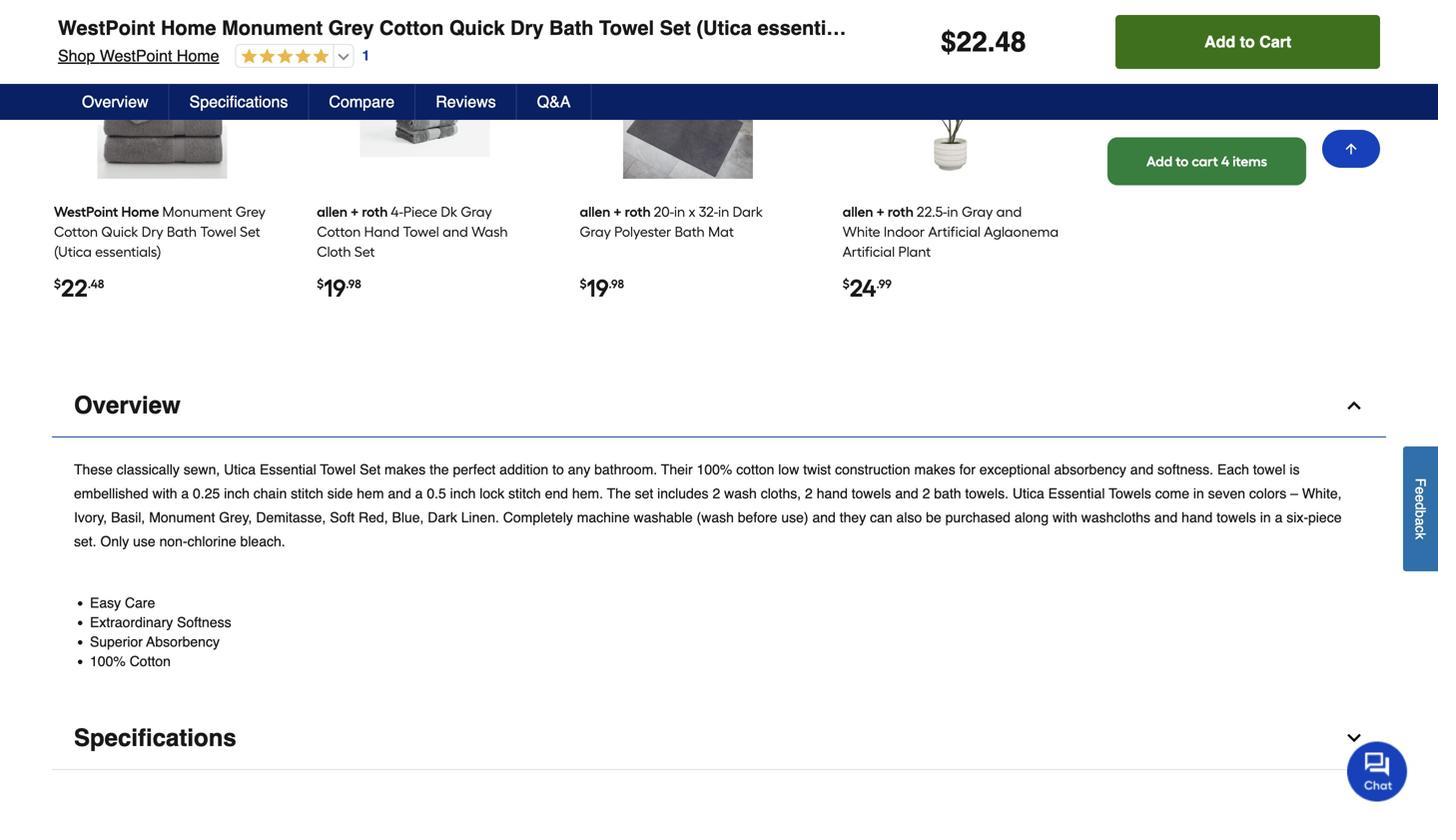 Task type: locate. For each thing, give the bounding box(es) containing it.
+ for 20-
[[614, 203, 622, 220]]

22 left the 48
[[956, 26, 988, 58]]

(utica up $ 22 .48
[[54, 243, 92, 260]]

stitch
[[291, 485, 323, 501], [508, 485, 541, 501]]

e
[[1413, 486, 1429, 494], [1413, 494, 1429, 502]]

and up "aglaonema" on the top of the page
[[996, 203, 1022, 220]]

1 vertical spatial dry
[[142, 223, 163, 240]]

1 horizontal spatial inch
[[450, 485, 476, 501]]

artificial down white
[[843, 243, 895, 260]]

2 $ 19 .98 from the left
[[580, 273, 624, 302]]

0 vertical spatial (utica
[[697, 16, 752, 39]]

2 stitch from the left
[[508, 485, 541, 501]]

1 allen + roth from the left
[[317, 203, 388, 220]]

sewn,
[[183, 461, 220, 477]]

white,
[[1302, 485, 1342, 501]]

1 roth from the left
[[362, 203, 388, 220]]

0 vertical spatial hand
[[817, 485, 848, 501]]

allen left 20-
[[580, 203, 611, 220]]

inch right the 0.5
[[450, 485, 476, 501]]

utica right 'sewn,'
[[224, 461, 256, 477]]

1 selected from the left
[[350, 5, 405, 22]]

selected
[[350, 5, 405, 22], [613, 5, 668, 22]]

roth up the polyester
[[625, 203, 651, 220]]

add for add to cart 4 items
[[1147, 153, 1173, 170]]

allen up cloth
[[317, 203, 348, 220]]

0 horizontal spatial +
[[351, 203, 359, 220]]

1 horizontal spatial dry
[[510, 16, 544, 39]]

with down classically
[[152, 485, 177, 501]]

1 horizontal spatial 22
[[956, 26, 988, 58]]

to left cart
[[1240, 32, 1255, 51]]

100% inside these classically sewn, utica essential towel set makes the perfect addition to any bathroom. their 100% cotton low twist construction makes for exceptional absorbency and softness. each towel is embellished with a 0.25 inch chain stitch side hem and a 0.5 inch lock stitch end hem. the set includes 2 wash cloths, 2 hand towels and 2 bath towels. utica essential towels come in seven colors – white, ivory, basil, monument grey, demitasse, soft red, blue, dark linen. completely machine washable (wash before use) and they can also be purchased along with washcloths and hand towels in a six-piece set. only use non-chlorine bleach.
[[697, 461, 733, 477]]

0 horizontal spatial dry
[[142, 223, 163, 240]]

0 vertical spatial grey
[[328, 16, 374, 39]]

1 vertical spatial with
[[1053, 509, 1078, 525]]

westpoint
[[58, 16, 155, 39], [100, 46, 172, 65], [54, 203, 118, 220]]

0 horizontal spatial stitch
[[291, 485, 323, 501]]

for
[[1164, 57, 1182, 74], [959, 461, 976, 477]]

specifications for the bottom specifications button
[[74, 724, 236, 752]]

1 vertical spatial specifications
[[74, 724, 236, 752]]

gray up wash at the left top of page
[[461, 203, 492, 220]]

cloths,
[[761, 485, 801, 501]]

2 .98 from the left
[[609, 276, 624, 291]]

dry down the westpoint home
[[142, 223, 163, 240]]

essential
[[260, 461, 316, 477], [1048, 485, 1105, 501]]

0 vertical spatial add
[[1205, 32, 1236, 51]]

$ 19 .98 down the polyester
[[580, 273, 624, 302]]

+ for 4-
[[351, 203, 359, 220]]

inch up grey,
[[224, 485, 250, 501]]

22 list item
[[54, 34, 270, 330]]

$
[[941, 26, 956, 58], [1108, 69, 1131, 117], [54, 276, 61, 291], [317, 276, 324, 291], [580, 276, 587, 291], [843, 276, 850, 291]]

0 vertical spatial monument
[[222, 16, 323, 39]]

1 19 from the left
[[324, 273, 346, 302]]

and
[[996, 203, 1022, 220], [443, 223, 468, 240], [1130, 461, 1154, 477], [388, 485, 411, 501], [895, 485, 919, 501], [813, 509, 836, 525], [1155, 509, 1178, 525]]

towels
[[852, 485, 891, 501], [1217, 509, 1256, 525]]

0 horizontal spatial with
[[152, 485, 177, 501]]

a left six-
[[1275, 509, 1283, 525]]

add left the cart
[[1147, 153, 1173, 170]]

0 horizontal spatial for
[[959, 461, 976, 477]]

cotton down the westpoint home
[[54, 223, 98, 240]]

allen + roth
[[317, 203, 388, 220], [580, 203, 651, 220], [843, 203, 914, 220]]

1 horizontal spatial 4
[[1221, 153, 1230, 170]]

items right the cart
[[1233, 153, 1268, 170]]

westpoint up .48
[[54, 203, 118, 220]]

(utica
[[697, 16, 752, 39], [54, 243, 92, 260]]

1 vertical spatial 22
[[61, 273, 88, 302]]

monument up non-
[[149, 509, 215, 525]]

low
[[778, 461, 799, 477]]

0 vertical spatial 4
[[1189, 57, 1197, 74]]

dark up the mat
[[733, 203, 763, 220]]

1 horizontal spatial with
[[1053, 509, 1078, 525]]

allen + roth inside 24 list item
[[843, 203, 914, 220]]

.98 down cloth
[[346, 276, 361, 291]]

(utica up the allen + roth 20-in x 32-in dark gray polyester bath mat image
[[697, 16, 752, 39]]

makes left the
[[385, 461, 426, 477]]

quick up reviews
[[449, 16, 505, 39]]

allen inside 24 list item
[[843, 203, 873, 220]]

1 horizontal spatial 19
[[587, 273, 609, 302]]

quick inside monument grey cotton quick dry bath towel set (utica essentials)
[[101, 223, 138, 240]]

1 horizontal spatial +
[[614, 203, 622, 220]]

gray left the polyester
[[580, 223, 611, 240]]

.98 down the polyester
[[609, 276, 624, 291]]

0 vertical spatial for
[[1164, 57, 1182, 74]]

k
[[1413, 532, 1429, 539]]

.98
[[346, 276, 361, 291], [609, 276, 624, 291]]

hand down twist in the right of the page
[[817, 485, 848, 501]]

2 up (wash
[[713, 485, 720, 501]]

1 horizontal spatial for
[[1164, 57, 1182, 74]]

1 vertical spatial specifications button
[[52, 707, 1386, 770]]

monument right the westpoint home
[[162, 203, 232, 220]]

demitasse,
[[256, 509, 326, 525]]

to left any
[[552, 461, 564, 477]]

1 horizontal spatial $ 19 .98
[[580, 273, 624, 302]]

2 vertical spatial home
[[121, 203, 159, 220]]

1 vertical spatial essential
[[1048, 485, 1105, 501]]

also
[[896, 509, 922, 525]]

0 horizontal spatial towels
[[852, 485, 891, 501]]

the
[[607, 485, 631, 501]]

westpoint down current on the top left of the page
[[100, 46, 172, 65]]

2 horizontal spatial allen + roth
[[843, 203, 914, 220]]

quick
[[449, 16, 505, 39], [101, 223, 138, 240]]

item
[[188, 7, 219, 22]]

2 makes from the left
[[914, 461, 956, 477]]

six-
[[1287, 509, 1308, 525]]

only
[[100, 533, 129, 549]]

e up d
[[1413, 486, 1429, 494]]

towels down construction
[[852, 485, 891, 501]]

overview up classically
[[74, 391, 181, 419]]

to left the cart
[[1176, 153, 1189, 170]]

for left (
[[1164, 57, 1182, 74]]

bath
[[549, 16, 594, 39], [167, 223, 197, 240], [675, 223, 705, 240]]

to inside add to cart button
[[1240, 32, 1255, 51]]

1 $ 19 .98 from the left
[[317, 273, 361, 302]]

0 vertical spatial essentials)
[[758, 16, 861, 39]]

100% down superior
[[90, 653, 126, 669]]

allen + roth up hand
[[317, 203, 388, 220]]

–
[[1291, 485, 1298, 501]]

cloth
[[317, 243, 351, 260]]

allen for 22.5-in gray and white indoor artificial aglaonema artificial plant
[[843, 203, 873, 220]]

2 roth from the left
[[625, 203, 651, 220]]

2 allen + roth from the left
[[580, 203, 651, 220]]

westpoint inside 22 list item
[[54, 203, 118, 220]]

allen + roth 20-in x 32-in dark gray polyester bath mat image
[[623, 41, 753, 187]]

4 right 87 in the top right of the page
[[1189, 57, 1197, 74]]

and up also
[[895, 485, 919, 501]]

overview button down shop westpoint home
[[62, 84, 169, 120]]

dark inside 20-in x 32-in dark gray polyester bath mat
[[733, 203, 763, 220]]

1 vertical spatial monument
[[162, 203, 232, 220]]

stitch up demitasse,
[[291, 485, 323, 501]]

and down 'dk'
[[443, 223, 468, 240]]

0 vertical spatial towels
[[852, 485, 891, 501]]

plus image
[[282, 90, 306, 114]]

1 + from the left
[[351, 203, 359, 220]]

2 e from the top
[[1413, 494, 1429, 502]]

48
[[995, 26, 1026, 58]]

1 allen from the left
[[317, 203, 348, 220]]

1 horizontal spatial add
[[1205, 32, 1236, 51]]

reviews
[[436, 92, 496, 111]]

19 down 20-in x 32-in dark gray polyester bath mat
[[587, 273, 609, 302]]

makes up bath
[[914, 461, 956, 477]]

0 horizontal spatial bath
[[167, 223, 197, 240]]

quick down the westpoint home
[[101, 223, 138, 240]]

1 horizontal spatial utica
[[1013, 485, 1045, 501]]

2 vertical spatial to
[[552, 461, 564, 477]]

cotton down absorbency
[[130, 653, 171, 669]]

red,
[[359, 509, 388, 525]]

soft
[[330, 509, 355, 525]]

$ inside $ 22 .48
[[54, 276, 61, 291]]

hem
[[357, 485, 384, 501]]

3 allen from the left
[[843, 203, 873, 220]]

monument grey cotton quick dry bath towel set (utica essentials)
[[54, 203, 266, 260]]

1 horizontal spatial towels
[[1217, 509, 1256, 525]]

1 inch from the left
[[224, 485, 250, 501]]

for up towels.
[[959, 461, 976, 477]]

1 horizontal spatial dark
[[733, 203, 763, 220]]

0 horizontal spatial essentials)
[[95, 243, 161, 260]]

set inside 4-piece dk gray cotton hand towel and wash cloth set
[[354, 243, 375, 260]]

add inside button
[[1205, 32, 1236, 51]]

add left cart
[[1205, 32, 1236, 51]]

0 vertical spatial specifications button
[[169, 84, 309, 120]]

0.25
[[193, 485, 220, 501]]

a
[[181, 485, 189, 501], [415, 485, 423, 501], [1275, 509, 1283, 525], [1413, 518, 1429, 525]]

makes
[[385, 461, 426, 477], [914, 461, 956, 477]]

hand
[[364, 223, 400, 240]]

2 down twist in the right of the page
[[805, 485, 813, 501]]

$ inside subtotal for ( 4 ) items $ 87 .43
[[1108, 69, 1131, 117]]

0 horizontal spatial hand
[[817, 485, 848, 501]]

2 vertical spatial westpoint
[[54, 203, 118, 220]]

essential down absorbency
[[1048, 485, 1105, 501]]

0 horizontal spatial $ 19 .98
[[317, 273, 361, 302]]

1 vertical spatial quick
[[101, 223, 138, 240]]

2 horizontal spatial gray
[[962, 203, 993, 220]]

to
[[1240, 32, 1255, 51], [1176, 153, 1189, 170], [552, 461, 564, 477]]

along
[[1015, 509, 1049, 525]]

1 horizontal spatial gray
[[580, 223, 611, 240]]

2 19 from the left
[[587, 273, 609, 302]]

with right along
[[1053, 509, 1078, 525]]

3 roth from the left
[[888, 203, 914, 220]]

0 horizontal spatial quick
[[101, 223, 138, 240]]

essential up chain
[[260, 461, 316, 477]]

+ for 22.5-
[[877, 203, 885, 220]]

allen + roth up white
[[843, 203, 914, 220]]

set
[[635, 485, 654, 501]]

gray inside 22.5-in gray and white indoor artificial aglaonema artificial plant
[[962, 203, 993, 220]]

grey
[[328, 16, 374, 39], [236, 203, 266, 220]]

in inside 22.5-in gray and white indoor artificial aglaonema artificial plant
[[947, 203, 958, 220]]

and left they
[[813, 509, 836, 525]]

cotton up allen + roth 4-piece dk gray cotton hand towel and wash cloth set image
[[379, 16, 444, 39]]

19 down cloth
[[324, 273, 346, 302]]

1 vertical spatial overview button
[[52, 374, 1386, 437]]

dark inside these classically sewn, utica essential towel set makes the perfect addition to any bathroom. their 100% cotton low twist construction makes for exceptional absorbency and softness. each towel is embellished with a 0.25 inch chain stitch side hem and a 0.5 inch lock stitch end hem. the set includes 2 wash cloths, 2 hand towels and 2 bath towels. utica essential towels come in seven colors – white, ivory, basil, monument grey, demitasse, soft red, blue, dark linen. completely machine washable (wash before use) and they can also be purchased along with washcloths and hand towels in a six-piece set. only use non-chlorine bleach.
[[428, 509, 457, 525]]

22 for .48
[[61, 273, 88, 302]]

dark down the 0.5
[[428, 509, 457, 525]]

3 2 from the left
[[922, 485, 930, 501]]

0 horizontal spatial makes
[[385, 461, 426, 477]]

1 horizontal spatial (utica
[[697, 16, 752, 39]]

2 selected from the left
[[613, 5, 668, 22]]

dry up the q&a
[[510, 16, 544, 39]]

0 vertical spatial utica
[[224, 461, 256, 477]]

0 horizontal spatial 19 list item
[[317, 34, 533, 330]]

1 horizontal spatial essentials)
[[758, 16, 861, 39]]

to for cart
[[1240, 32, 1255, 51]]

1 horizontal spatial makes
[[914, 461, 956, 477]]

monument inside these classically sewn, utica essential towel set makes the perfect addition to any bathroom. their 100% cotton low twist construction makes for exceptional absorbency and softness. each towel is embellished with a 0.25 inch chain stitch side hem and a 0.5 inch lock stitch end hem. the set includes 2 wash cloths, 2 hand towels and 2 bath towels. utica essential towels come in seven colors – white, ivory, basil, monument grey, demitasse, soft red, blue, dark linen. completely machine washable (wash before use) and they can also be purchased along with washcloths and hand towels in a six-piece set. only use non-chlorine bleach.
[[149, 509, 215, 525]]

22 down the westpoint home
[[61, 273, 88, 302]]

$ inside $ 24 .99
[[843, 276, 850, 291]]

0 vertical spatial 100%
[[697, 461, 733, 477]]

allen up white
[[843, 203, 873, 220]]

19 list item
[[317, 34, 533, 330], [580, 34, 796, 330]]

.
[[988, 26, 995, 58]]

allen
[[317, 203, 348, 220], [580, 203, 611, 220], [843, 203, 873, 220]]

0.5
[[427, 485, 446, 501]]

items right )
[[1204, 57, 1239, 74]]

indoor
[[884, 223, 925, 240]]

essentials)
[[758, 16, 861, 39], [95, 243, 161, 260]]

0 vertical spatial items
[[1204, 57, 1239, 74]]

e up b
[[1413, 494, 1429, 502]]

100% inside easy care extraordinary softness superior absorbency 100% cotton
[[90, 653, 126, 669]]

chat invite button image
[[1347, 741, 1408, 802]]

+ left 4- at the left
[[351, 203, 359, 220]]

utica up along
[[1013, 485, 1045, 501]]

gray right 22.5-
[[962, 203, 993, 220]]

2 + from the left
[[614, 203, 622, 220]]

1 horizontal spatial 19 list item
[[580, 34, 796, 330]]

easy
[[90, 595, 121, 611]]

+ inside 24 list item
[[877, 203, 885, 220]]

extraordinary
[[90, 614, 173, 630]]

allen + roth for 20-in x 32-in dark gray polyester bath mat
[[580, 203, 651, 220]]

0 vertical spatial dark
[[733, 203, 763, 220]]

2 horizontal spatial to
[[1240, 32, 1255, 51]]

1 .98 from the left
[[346, 276, 361, 291]]

linen.
[[461, 509, 499, 525]]

to inside add to cart 4 items link
[[1176, 153, 1189, 170]]

2 left bath
[[922, 485, 930, 501]]

0 vertical spatial westpoint
[[58, 16, 155, 39]]

selected for 20-
[[613, 5, 668, 22]]

1 horizontal spatial allen + roth
[[580, 203, 651, 220]]

$ 24 .99
[[843, 273, 892, 302]]

bleach.
[[240, 533, 285, 549]]

overview button up cotton
[[52, 374, 1386, 437]]

$ 19 .98 down cloth
[[317, 273, 361, 302]]

artificial
[[928, 223, 981, 240], [843, 243, 895, 260]]

+ up the polyester
[[614, 203, 622, 220]]

2 allen from the left
[[580, 203, 611, 220]]

3 allen + roth from the left
[[843, 203, 914, 220]]

1 horizontal spatial to
[[1176, 153, 1189, 170]]

0 horizontal spatial (utica
[[54, 243, 92, 260]]

100% up wash
[[697, 461, 733, 477]]

4 right the cart
[[1221, 153, 1230, 170]]

$ for 20-in x 32-in dark gray polyester bath mat
[[580, 276, 587, 291]]

3 + from the left
[[877, 203, 885, 220]]

softness.
[[1158, 461, 1214, 477]]

piece
[[403, 203, 437, 220]]

roth for 4-
[[362, 203, 388, 220]]

roth inside 24 list item
[[888, 203, 914, 220]]

a up k
[[1413, 518, 1429, 525]]

1 vertical spatial add
[[1147, 153, 1173, 170]]

0 vertical spatial specifications
[[189, 92, 288, 111]]

monument up the "5 stars" image
[[222, 16, 323, 39]]

chevron up image
[[1344, 395, 1364, 415]]

0 horizontal spatial grey
[[236, 203, 266, 220]]

19
[[324, 273, 346, 302], [587, 273, 609, 302]]

and down come
[[1155, 509, 1178, 525]]

1 horizontal spatial 100%
[[697, 461, 733, 477]]

specifications for top specifications button
[[189, 92, 288, 111]]

a inside f e e d b a c k button
[[1413, 518, 1429, 525]]

addition
[[500, 461, 549, 477]]

$ for 22.5-in gray and white indoor artificial aglaonema artificial plant
[[843, 276, 850, 291]]

home for westpoint home monument grey cotton quick dry bath towel set (utica essentials)
[[161, 16, 216, 39]]

22 inside list item
[[61, 273, 88, 302]]

2 horizontal spatial roth
[[888, 203, 914, 220]]

home for westpoint home
[[121, 203, 159, 220]]

1 vertical spatial hand
[[1182, 509, 1213, 525]]

20-in x 32-in dark gray polyester bath mat
[[580, 203, 763, 240]]

stitch down addition
[[508, 485, 541, 501]]

roth up hand
[[362, 203, 388, 220]]

care
[[125, 595, 155, 611]]

westpoint home monument grey cotton quick dry bath towel set (utica essentials) image
[[97, 41, 227, 187]]

0 vertical spatial artificial
[[928, 223, 981, 240]]

0 horizontal spatial 2
[[713, 485, 720, 501]]

0 vertical spatial quick
[[449, 16, 505, 39]]

4 inside subtotal for ( 4 ) items $ 87 .43
[[1189, 57, 1197, 74]]

overview down shop westpoint home
[[82, 92, 149, 111]]

cotton up cloth
[[317, 223, 361, 240]]

0 vertical spatial to
[[1240, 32, 1255, 51]]

0 horizontal spatial gray
[[461, 203, 492, 220]]

wash
[[724, 485, 757, 501]]

0 horizontal spatial add
[[1147, 153, 1173, 170]]

artificial down 22.5-
[[928, 223, 981, 240]]

1 vertical spatial 100%
[[90, 653, 126, 669]]

2 horizontal spatial 2
[[922, 485, 930, 501]]

subtotal for ( 4 ) items $ 87 .43
[[1108, 57, 1239, 117]]

.99
[[876, 276, 892, 291]]

q&a button
[[517, 84, 592, 120]]

0 horizontal spatial dark
[[428, 509, 457, 525]]

home inside 22 list item
[[121, 203, 159, 220]]

0 horizontal spatial 22
[[61, 273, 88, 302]]

westpoint up shop at the left top of page
[[58, 16, 155, 39]]

0 vertical spatial essential
[[260, 461, 316, 477]]

roth up indoor
[[888, 203, 914, 220]]

cart
[[1260, 32, 1292, 51]]

1 19 list item from the left
[[317, 34, 533, 330]]

0 horizontal spatial utica
[[224, 461, 256, 477]]

towels down seven at right
[[1217, 509, 1256, 525]]

bath inside monument grey cotton quick dry bath towel set (utica essentials)
[[167, 223, 197, 240]]

for inside subtotal for ( 4 ) items $ 87 .43
[[1164, 57, 1182, 74]]

22.5-
[[917, 203, 947, 220]]

0 horizontal spatial roth
[[362, 203, 388, 220]]

hand down come
[[1182, 509, 1213, 525]]

westpoint home monument grey cotton quick dry bath towel set (utica essentials)
[[58, 16, 861, 39]]

to for cart
[[1176, 153, 1189, 170]]

+ up white
[[877, 203, 885, 220]]

0 horizontal spatial to
[[552, 461, 564, 477]]

0 horizontal spatial allen
[[317, 203, 348, 220]]

to inside these classically sewn, utica essential towel set makes the perfect addition to any bathroom. their 100% cotton low twist construction makes for exceptional absorbency and softness. each towel is embellished with a 0.25 inch chain stitch side hem and a 0.5 inch lock stitch end hem. the set includes 2 wash cloths, 2 hand towels and 2 bath towels. utica essential towels come in seven colors – white, ivory, basil, monument grey, demitasse, soft red, blue, dark linen. completely machine washable (wash before use) and they can also be purchased along with washcloths and hand towels in a six-piece set. only use non-chlorine bleach.
[[552, 461, 564, 477]]

1 horizontal spatial 2
[[805, 485, 813, 501]]

arrow up image
[[1343, 141, 1359, 157]]

2 horizontal spatial allen
[[843, 203, 873, 220]]

allen + roth up the polyester
[[580, 203, 651, 220]]

1 e from the top
[[1413, 486, 1429, 494]]



Task type: describe. For each thing, give the bounding box(es) containing it.
24 list item
[[843, 34, 1059, 330]]

$ 19 .98 for 4-piece dk gray cotton hand towel and wash cloth set
[[317, 273, 361, 302]]

0 vertical spatial dry
[[510, 16, 544, 39]]

and inside 4-piece dk gray cotton hand towel and wash cloth set
[[443, 223, 468, 240]]

use
[[133, 533, 156, 549]]

blue,
[[392, 509, 424, 525]]

0 vertical spatial with
[[152, 485, 177, 501]]

chevron down image
[[1344, 728, 1364, 748]]

piece
[[1308, 509, 1342, 525]]

1 vertical spatial westpoint
[[100, 46, 172, 65]]

.43
[[1167, 69, 1222, 117]]

4-piece dk gray cotton hand towel and wash cloth set
[[317, 203, 508, 260]]

.48
[[88, 276, 104, 291]]

classically
[[117, 461, 180, 477]]

side
[[327, 485, 353, 501]]

gray inside 20-in x 32-in dark gray polyester bath mat
[[580, 223, 611, 240]]

5 stars image
[[236, 48, 329, 66]]

allen + roth for 4-piece dk gray cotton hand towel and wash cloth set
[[317, 203, 388, 220]]

chain
[[253, 485, 287, 501]]

non-
[[159, 533, 187, 549]]

1 vertical spatial overview
[[74, 391, 181, 419]]

towels
[[1109, 485, 1152, 501]]

set inside these classically sewn, utica essential towel set makes the perfect addition to any bathroom. their 100% cotton low twist construction makes for exceptional absorbency and softness. each towel is embellished with a 0.25 inch chain stitch side hem and a 0.5 inch lock stitch end hem. the set includes 2 wash cloths, 2 hand towels and 2 bath towels. utica essential towels come in seven colors – white, ivory, basil, monument grey, demitasse, soft red, blue, dark linen. completely machine washable (wash before use) and they can also be purchased along with washcloths and hand towels in a six-piece set. only use non-chlorine bleach.
[[360, 461, 381, 477]]

current
[[122, 7, 184, 22]]

any
[[568, 461, 591, 477]]

chlorine
[[187, 533, 236, 549]]

wash
[[472, 223, 508, 240]]

polyester
[[614, 223, 671, 240]]

come
[[1155, 485, 1190, 501]]

can
[[870, 509, 893, 525]]

softness
[[177, 614, 231, 630]]

0 vertical spatial overview button
[[62, 84, 169, 120]]

(utica inside monument grey cotton quick dry bath towel set (utica essentials)
[[54, 243, 92, 260]]

colors
[[1249, 485, 1287, 501]]

purchased
[[945, 509, 1011, 525]]

$ 19 .98 for 20-in x 32-in dark gray polyester bath mat
[[580, 273, 624, 302]]

19 for 4-piece dk gray cotton hand towel and wash cloth set
[[324, 273, 346, 302]]

f
[[1413, 478, 1429, 486]]

seven
[[1208, 485, 1246, 501]]

items inside subtotal for ( 4 ) items $ 87 .43
[[1204, 57, 1239, 74]]

plus image
[[545, 90, 568, 114]]

22 for .
[[956, 26, 988, 58]]

4 for add to cart 4 items
[[1221, 153, 1230, 170]]

cotton inside easy care extraordinary softness superior absorbency 100% cotton
[[130, 653, 171, 669]]

and inside 22.5-in gray and white indoor artificial aglaonema artificial plant
[[996, 203, 1022, 220]]

absorbency
[[1054, 461, 1127, 477]]

dk
[[441, 203, 457, 220]]

c
[[1413, 525, 1429, 532]]

roth for 22.5-
[[888, 203, 914, 220]]

selected for 4-
[[350, 5, 405, 22]]

22.5-in gray and white indoor artificial aglaonema artificial plant
[[843, 203, 1059, 260]]

includes
[[657, 485, 709, 501]]

bath
[[934, 485, 961, 501]]

their
[[661, 461, 693, 477]]

gray inside 4-piece dk gray cotton hand towel and wash cloth set
[[461, 203, 492, 220]]

cart
[[1192, 153, 1218, 170]]

white
[[843, 223, 881, 240]]

towel inside these classically sewn, utica essential towel set makes the perfect addition to any bathroom. their 100% cotton low twist construction makes for exceptional absorbency and softness. each towel is embellished with a 0.25 inch chain stitch side hem and a 0.5 inch lock stitch end hem. the set includes 2 wash cloths, 2 hand towels and 2 bath towels. utica essential towels come in seven colors – white, ivory, basil, monument grey, demitasse, soft red, blue, dark linen. completely machine washable (wash before use) and they can also be purchased along with washcloths and hand towels in a six-piece set. only use non-chlorine bleach.
[[320, 461, 356, 477]]

is
[[1290, 461, 1300, 477]]

allen + roth for 22.5-in gray and white indoor artificial aglaonema artificial plant
[[843, 203, 914, 220]]

subtotal
[[1108, 57, 1161, 74]]

)
[[1197, 57, 1201, 74]]

$ for 4-piece dk gray cotton hand towel and wash cloth set
[[317, 276, 324, 291]]

bathroom.
[[594, 461, 657, 477]]

shop
[[58, 46, 95, 65]]

mat
[[708, 223, 734, 240]]

grey inside monument grey cotton quick dry bath towel set (utica essentials)
[[236, 203, 266, 220]]

bath inside 20-in x 32-in dark gray polyester bath mat
[[675, 223, 705, 240]]

1 horizontal spatial grey
[[328, 16, 374, 39]]

b
[[1413, 510, 1429, 518]]

0 vertical spatial overview
[[82, 92, 149, 111]]

before
[[738, 509, 778, 525]]

compare
[[329, 92, 395, 111]]

towel inside 4-piece dk gray cotton hand towel and wash cloth set
[[403, 223, 439, 240]]

add to cart button
[[1116, 15, 1380, 69]]

1 stitch from the left
[[291, 485, 323, 501]]

1 vertical spatial home
[[177, 46, 219, 65]]

1 2 from the left
[[713, 485, 720, 501]]

plant
[[898, 243, 931, 260]]

1 horizontal spatial artificial
[[928, 223, 981, 240]]

washable
[[634, 509, 693, 525]]

24
[[850, 273, 876, 302]]

(wash
[[697, 509, 734, 525]]

d
[[1413, 502, 1429, 510]]

superior
[[90, 634, 143, 650]]

.98 for 20-in x 32-in dark gray polyester bath mat
[[609, 276, 624, 291]]

aglaonema
[[984, 223, 1059, 240]]

2 19 list item from the left
[[580, 34, 796, 330]]

cotton
[[736, 461, 775, 477]]

4 for subtotal for ( 4 ) items $ 87 .43
[[1189, 57, 1197, 74]]

allen + roth 22.5-in gray and white indoor artificial aglaonema artificial plant image
[[886, 41, 1016, 187]]

cotton inside monument grey cotton quick dry bath towel set (utica essentials)
[[54, 223, 98, 240]]

these
[[74, 461, 113, 477]]

set.
[[74, 533, 96, 549]]

f e e d b a c k button
[[1403, 446, 1438, 571]]

machine
[[577, 509, 630, 525]]

twist
[[803, 461, 831, 477]]

washcloths
[[1082, 509, 1151, 525]]

$ for monument grey cotton quick dry bath towel set (utica essentials)
[[54, 276, 61, 291]]

2 inch from the left
[[450, 485, 476, 501]]

westpoint for westpoint home monument grey cotton quick dry bath towel set (utica essentials)
[[58, 16, 155, 39]]

essentials) inside monument grey cotton quick dry bath towel set (utica essentials)
[[95, 243, 161, 260]]

1 makes from the left
[[385, 461, 426, 477]]

completely
[[503, 509, 573, 525]]

a left the 0.5
[[415, 485, 423, 501]]

construction
[[835, 461, 911, 477]]

westpoint for westpoint home
[[54, 203, 118, 220]]

dry inside monument grey cotton quick dry bath towel set (utica essentials)
[[142, 223, 163, 240]]

basil,
[[111, 509, 145, 525]]

and up blue,
[[388, 485, 411, 501]]

.98 for 4-piece dk gray cotton hand towel and wash cloth set
[[346, 276, 361, 291]]

grey,
[[219, 509, 252, 525]]

ivory,
[[74, 509, 107, 525]]

embellished
[[74, 485, 149, 501]]

cotton inside 4-piece dk gray cotton hand towel and wash cloth set
[[317, 223, 361, 240]]

x
[[689, 203, 696, 220]]

absorbency
[[146, 634, 220, 650]]

0 horizontal spatial artificial
[[843, 243, 895, 260]]

towels.
[[965, 485, 1009, 501]]

allen for 20-in x 32-in dark gray polyester bath mat
[[580, 203, 611, 220]]

monument inside monument grey cotton quick dry bath towel set (utica essentials)
[[162, 203, 232, 220]]

for inside these classically sewn, utica essential towel set makes the perfect addition to any bathroom. their 100% cotton low twist construction makes for exceptional absorbency and softness. each towel is embellished with a 0.25 inch chain stitch side hem and a 0.5 inch lock stitch end hem. the set includes 2 wash cloths, 2 hand towels and 2 bath towels. utica essential towels come in seven colors – white, ivory, basil, monument grey, demitasse, soft red, blue, dark linen. completely machine washable (wash before use) and they can also be purchased along with washcloths and hand towels in a six-piece set. only use non-chlorine bleach.
[[959, 461, 976, 477]]

$ 22 .48
[[54, 273, 104, 302]]

$ 22 . 48
[[941, 26, 1026, 58]]

19 for 20-in x 32-in dark gray polyester bath mat
[[587, 273, 609, 302]]

q&a
[[537, 92, 571, 111]]

a left 0.25
[[181, 485, 189, 501]]

compare button
[[309, 84, 416, 120]]

add for add to cart
[[1205, 32, 1236, 51]]

add to cart 4 items
[[1147, 153, 1268, 170]]

2 2 from the left
[[805, 485, 813, 501]]

westpoint home
[[54, 203, 159, 220]]

towel inside monument grey cotton quick dry bath towel set (utica essentials)
[[200, 223, 236, 240]]

be
[[926, 509, 942, 525]]

set inside monument grey cotton quick dry bath towel set (utica essentials)
[[240, 223, 260, 240]]

1 horizontal spatial bath
[[549, 16, 594, 39]]

perfect
[[453, 461, 496, 477]]

f e e d b a c k
[[1413, 478, 1429, 539]]

1 horizontal spatial essential
[[1048, 485, 1105, 501]]

allen for 4-piece dk gray cotton hand towel and wash cloth set
[[317, 203, 348, 220]]

the
[[430, 461, 449, 477]]

roth for 20-
[[625, 203, 651, 220]]

hem.
[[572, 485, 603, 501]]

1 vertical spatial items
[[1233, 153, 1268, 170]]

easy care extraordinary softness superior absorbency 100% cotton
[[90, 595, 231, 669]]

allen + roth 4-piece dk gray cotton hand towel and wash cloth set image
[[360, 41, 490, 187]]

reviews button
[[416, 84, 517, 120]]

1 horizontal spatial quick
[[449, 16, 505, 39]]

exceptional
[[980, 461, 1050, 477]]

(
[[1185, 57, 1189, 74]]

and up "towels"
[[1130, 461, 1154, 477]]



Task type: vqa. For each thing, say whether or not it's contained in the screenshot.
$ in the $ 24 .99
yes



